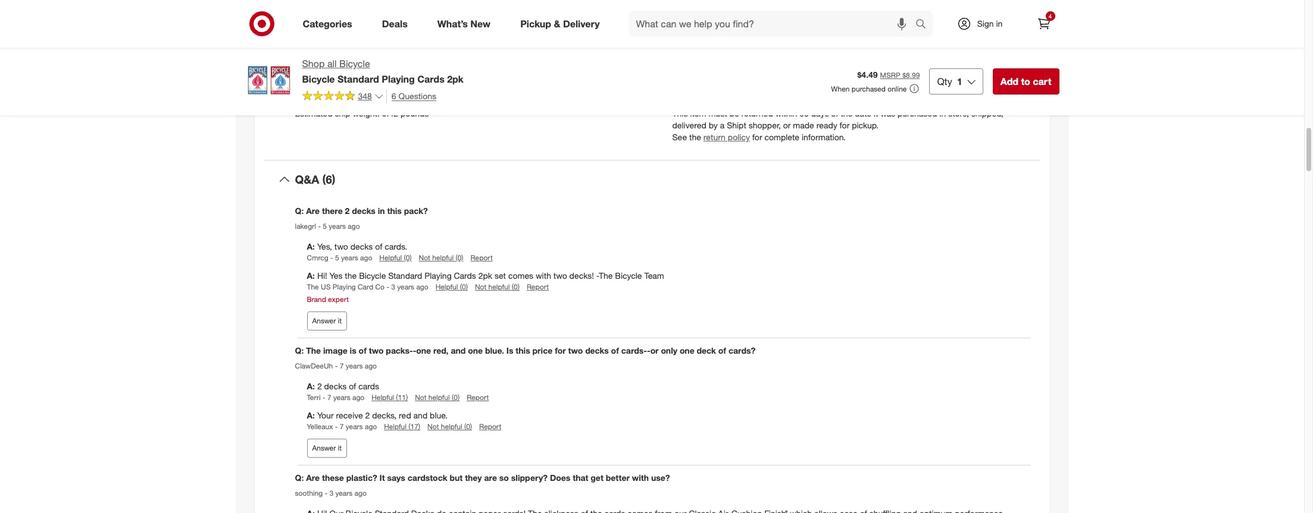 Task type: vqa. For each thing, say whether or not it's contained in the screenshot.
2 inside the Q: Are there 2 decks in this pack? lakegrl - 5 years ago
yes



Task type: locate. For each thing, give the bounding box(es) containing it.
estimated down '348' "link"
[[295, 109, 333, 119]]

2 x from the left
[[545, 97, 550, 107]]

in
[[996, 18, 1003, 29], [940, 109, 946, 119], [378, 206, 385, 216]]

helpful  (0) button down a: hi! yes the bicycle standard playing cards 2pk set comes with two decks! -the bicycle team
[[436, 282, 468, 292]]

2 answer it from the top
[[312, 444, 342, 453]]

7 for receive
[[340, 423, 344, 432]]

7 inside q: the image is of two packs--one red, and one blue.  is this price for two decks of cards--or only one deck of cards? clawdeeuh - 7 years ago
[[340, 362, 344, 371]]

ago inside q: are there 2 decks in this pack? lakegrl - 5 years ago
[[348, 222, 360, 231]]

1 horizontal spatial with
[[632, 473, 649, 483]]

in inside this item must be returned within 90 days of the date it was purchased in store, shipped, delivered by a shipt shopper, or made ready for pickup. see the return policy for complete information.
[[940, 109, 946, 119]]

qty 1
[[937, 76, 962, 87]]

q: up soothing
[[295, 473, 304, 483]]

a: up yelleaux
[[307, 411, 315, 421]]

0 vertical spatial 7
[[340, 362, 344, 371]]

1 vertical spatial for
[[752, 132, 762, 142]]

- right co
[[387, 283, 389, 292]]

helpful for cards
[[372, 393, 394, 402]]

helpful  (11) button
[[372, 393, 408, 403]]

pickup
[[520, 18, 551, 30]]

it down expert
[[338, 317, 342, 326]]

a: up 'terri' at the bottom of the page
[[307, 382, 315, 392]]

$4.49
[[858, 70, 878, 80]]

set
[[495, 271, 506, 281]]

playing
[[382, 73, 415, 85], [425, 271, 452, 281], [333, 283, 356, 292]]

1 vertical spatial q:
[[295, 346, 304, 356]]

$8.99
[[903, 71, 920, 80]]

answer it down yelleaux
[[312, 444, 342, 453]]

0 vertical spatial in
[[996, 18, 1003, 29]]

2 q: from the top
[[295, 346, 304, 356]]

yes,
[[317, 242, 332, 252]]

0 vertical spatial with
[[536, 271, 551, 281]]

0 vertical spatial estimated
[[295, 97, 333, 107]]

(0) for the us playing card co - 3 years ago
[[512, 283, 520, 292]]

purchased right was
[[898, 109, 937, 119]]

2 vertical spatial it
[[338, 444, 342, 453]]

not helpful  (0) for 2 decks of cards
[[415, 393, 460, 402]]

1 horizontal spatial inches
[[496, 97, 520, 107]]

ago up a: yes, two decks of cards.
[[348, 222, 360, 231]]

helpful  (0)
[[379, 253, 412, 262], [436, 283, 468, 292]]

report inside button
[[591, 8, 616, 18]]

blue. inside q: the image is of two packs--one red, and one blue.  is this price for two decks of cards--or only one deck of cards? clawdeeuh - 7 years ago
[[485, 346, 504, 356]]

not helpful  (0)
[[419, 253, 464, 262], [475, 283, 520, 292], [415, 393, 460, 402], [428, 423, 472, 432]]

helpful  (0) down a: hi! yes the bicycle standard playing cards 2pk set comes with two decks! -the bicycle team
[[436, 283, 468, 292]]

this inside q: are there 2 decks in this pack? lakegrl - 5 years ago
[[387, 206, 402, 216]]

for right ready
[[840, 120, 850, 131]]

not helpful  (0) button for a: 2 decks of cards
[[415, 393, 460, 403]]

this right "is"
[[516, 346, 530, 356]]

not right (17) on the bottom of the page
[[428, 423, 439, 432]]

for inside q: the image is of two packs--one red, and one blue.  is this price for two decks of cards--or only one deck of cards? clawdeeuh - 7 years ago
[[555, 346, 566, 356]]

0 vertical spatial ship
[[335, 97, 350, 107]]

ago up cards
[[365, 362, 377, 371]]

0 vertical spatial &
[[554, 18, 561, 30]]

2pk left set
[[479, 271, 492, 281]]

purchased down $4.49 in the right of the page
[[852, 84, 886, 93]]

and right red,
[[451, 346, 466, 356]]

1 inches from the left
[[419, 97, 443, 107]]

a: for a: yes, two decks of cards.
[[307, 242, 315, 252]]

report for 2 decks of cards
[[467, 393, 489, 402]]

ship
[[335, 97, 350, 107], [335, 109, 350, 119]]

answer it button for your
[[307, 439, 347, 458]]

helpful
[[432, 253, 454, 262], [489, 283, 510, 292], [429, 393, 450, 402], [441, 423, 462, 432]]

2 inside q: are there 2 decks in this pack? lakegrl - 5 years ago
[[345, 206, 350, 216]]

helpful for of
[[379, 253, 402, 262]]

0 vertical spatial shipping
[[295, 48, 342, 62]]

your
[[317, 411, 334, 421]]

years down is in the left bottom of the page
[[346, 362, 363, 371]]

0 vertical spatial purchased
[[852, 84, 886, 93]]

answer it button down brand expert
[[307, 312, 347, 331]]

& right all
[[345, 48, 353, 62]]

not helpful  (0) button up a: hi! yes the bicycle standard playing cards 2pk set comes with two decks! -the bicycle team
[[419, 253, 464, 263]]

& inside dropdown button
[[345, 48, 353, 62]]

- right lakegrl
[[318, 222, 321, 231]]

years right co
[[397, 283, 414, 292]]

0 vertical spatial 3
[[391, 283, 395, 292]]

1 vertical spatial helpful  (0)
[[436, 283, 468, 292]]

2 up 'terri' at the bottom of the page
[[317, 382, 322, 392]]

1 vertical spatial 3
[[329, 489, 333, 498]]

purchased inside this item must be returned within 90 days of the date it was purchased in store, shipped, delivered by a shipt shopper, or made ready for pickup. see the return policy for complete information.
[[898, 109, 937, 119]]

but
[[450, 473, 463, 483]]

2 are from the top
[[306, 473, 320, 483]]

0 vertical spatial playing
[[382, 73, 415, 85]]

helpful for decks,
[[384, 423, 407, 432]]

a: for a: your receive 2 decks, red and blue.
[[307, 411, 315, 421]]

decks
[[352, 206, 376, 216], [350, 242, 373, 252], [585, 346, 609, 356], [324, 382, 347, 392]]

1 vertical spatial with
[[632, 473, 649, 483]]

q:
[[295, 206, 304, 216], [295, 346, 304, 356], [295, 473, 304, 483]]

answer it button
[[307, 312, 347, 331], [307, 439, 347, 458]]

clawdeeuh
[[295, 362, 333, 371]]

a: for a: hi! yes the bicycle standard playing cards 2pk set comes with two decks! -the bicycle team
[[307, 271, 315, 281]]

1 vertical spatial standard
[[388, 271, 422, 281]]

0 horizontal spatial purchased
[[852, 84, 886, 93]]

not
[[419, 253, 430, 262], [475, 283, 487, 292], [415, 393, 427, 402], [428, 423, 439, 432]]

1 answer it from the top
[[312, 317, 342, 326]]

sign
[[977, 18, 994, 29]]

1 horizontal spatial for
[[752, 132, 762, 142]]

are up lakegrl
[[306, 206, 320, 216]]

with inside q: are these plastic? it says cardstock but they are so slippery? does that get better with use? soothing - 3 years ago
[[632, 473, 649, 483]]

ship down details
[[335, 97, 350, 107]]

What can we help you find? suggestions appear below search field
[[629, 11, 918, 37]]

cmrcg - 5 years ago
[[307, 253, 372, 262]]

not for yes, two decks of cards.
[[419, 253, 430, 262]]

1 vertical spatial 5
[[335, 253, 339, 262]]

2 vertical spatial the
[[306, 346, 321, 356]]

helpful down red
[[384, 423, 407, 432]]

width
[[523, 97, 543, 107]]

1 vertical spatial answer it
[[312, 444, 342, 453]]

3 one from the left
[[680, 346, 695, 356]]

0 horizontal spatial playing
[[333, 283, 356, 292]]

1 vertical spatial shipping
[[295, 79, 335, 91]]

(0) up a: hi! yes the bicycle standard playing cards 2pk set comes with two decks! -the bicycle team
[[456, 253, 464, 262]]

report incorrect product info.
[[591, 8, 701, 18]]

1 horizontal spatial in
[[940, 109, 946, 119]]

5 up yes
[[335, 253, 339, 262]]

1 vertical spatial estimated
[[295, 109, 333, 119]]

2 for there
[[345, 206, 350, 216]]

answer down yelleaux
[[312, 444, 336, 453]]

0 horizontal spatial x
[[471, 97, 475, 107]]

standard up '348' at the left
[[338, 73, 379, 85]]

report
[[591, 8, 616, 18], [471, 253, 493, 262], [527, 283, 549, 292], [467, 393, 489, 402], [479, 423, 501, 432]]

the
[[599, 271, 613, 281], [307, 283, 319, 292], [306, 346, 321, 356]]

the right yes
[[345, 271, 357, 281]]

shipping inside shipping details estimated ship dimensions: 5.11 inches length x 3.65 inches width x 0.94 inches height estimated ship weight: 0.42 pounds
[[295, 79, 335, 91]]

q: for q: the image is of two packs--one red, and one blue.  is this price for two decks of cards--or only one deck of cards?
[[295, 346, 304, 356]]

shipping inside dropdown button
[[295, 48, 342, 62]]

inches up the pounds
[[419, 97, 443, 107]]

helpful  (0) down cards.
[[379, 253, 412, 262]]

image
[[323, 346, 348, 356]]

shipt
[[727, 120, 746, 131]]

what's new
[[437, 18, 491, 30]]

5 inside q: are there 2 decks in this pack? lakegrl - 5 years ago
[[323, 222, 327, 231]]

2 a: from the top
[[307, 271, 315, 281]]

0 horizontal spatial 3
[[329, 489, 333, 498]]

hi!
[[317, 271, 327, 281]]

or inside this item must be returned within 90 days of the date it was purchased in store, shipped, delivered by a shipt shopper, or made ready for pickup. see the return policy for complete information.
[[783, 120, 791, 131]]

- down yes,
[[330, 253, 333, 262]]

helpful for a: your receive 2 decks, red and blue.
[[441, 423, 462, 432]]

days
[[811, 109, 829, 119]]

0 vertical spatial are
[[306, 206, 320, 216]]

are
[[484, 473, 497, 483]]

are for these
[[306, 473, 320, 483]]

years inside q: are there 2 decks in this pack? lakegrl - 5 years ago
[[329, 222, 346, 231]]

2 horizontal spatial one
[[680, 346, 695, 356]]

answer down brand expert
[[312, 317, 336, 326]]

0 vertical spatial this
[[387, 206, 402, 216]]

0 horizontal spatial for
[[555, 346, 566, 356]]

0 horizontal spatial 2pk
[[447, 73, 464, 85]]

0 vertical spatial answer it
[[312, 317, 342, 326]]

1 vertical spatial 2
[[317, 382, 322, 392]]

blue. left "is"
[[485, 346, 504, 356]]

height
[[597, 97, 620, 107]]

3 a: from the top
[[307, 382, 315, 392]]

1 vertical spatial helpful  (0) button
[[436, 282, 468, 292]]

report button for your receive 2 decks, red and blue.
[[479, 422, 501, 432]]

2 vertical spatial playing
[[333, 283, 356, 292]]

1 horizontal spatial and
[[451, 346, 466, 356]]

yelleaux - 7 years ago
[[307, 423, 377, 432]]

2 answer it button from the top
[[307, 439, 347, 458]]

1 horizontal spatial playing
[[382, 73, 415, 85]]

2 left decks,
[[365, 411, 370, 421]]

with right comes
[[536, 271, 551, 281]]

a: for a: 2 decks of cards
[[307, 382, 315, 392]]

qty
[[937, 76, 952, 87]]

shipping & returns button
[[264, 37, 1040, 75]]

0 vertical spatial 5
[[323, 222, 327, 231]]

get
[[591, 473, 604, 483]]

1 horizontal spatial this
[[516, 346, 530, 356]]

with
[[536, 271, 551, 281], [632, 473, 649, 483]]

1 horizontal spatial purchased
[[898, 109, 937, 119]]

4
[[1049, 13, 1052, 20]]

two
[[334, 242, 348, 252], [554, 271, 567, 281], [369, 346, 384, 356], [568, 346, 583, 356]]

2 vertical spatial the
[[345, 271, 357, 281]]

1 horizontal spatial helpful  (0) button
[[436, 282, 468, 292]]

(0) right (11)
[[452, 393, 460, 402]]

inches right the 0.94
[[571, 97, 595, 107]]

1 estimated from the top
[[295, 97, 333, 107]]

7 down image
[[340, 362, 344, 371]]

of right deck
[[718, 346, 726, 356]]

2 horizontal spatial inches
[[571, 97, 595, 107]]

answer it for your
[[312, 444, 342, 453]]

report button
[[471, 253, 493, 263], [527, 282, 549, 292], [467, 393, 489, 403], [479, 422, 501, 432]]

or inside q: the image is of two packs--one red, and one blue.  is this price for two decks of cards--or only one deck of cards? clawdeeuh - 7 years ago
[[651, 346, 659, 356]]

standard down cards.
[[388, 271, 422, 281]]

0 vertical spatial standard
[[338, 73, 379, 85]]

0 horizontal spatial &
[[345, 48, 353, 62]]

helpful right (17) on the bottom of the page
[[441, 423, 462, 432]]

1 vertical spatial ship
[[335, 109, 350, 119]]

2 answer from the top
[[312, 444, 336, 453]]

(0) up they
[[464, 423, 472, 432]]

cards up questions
[[418, 73, 445, 85]]

3.65
[[477, 97, 494, 107]]

shipping for shipping details estimated ship dimensions: 5.11 inches length x 3.65 inches width x 0.94 inches height estimated ship weight: 0.42 pounds
[[295, 79, 335, 91]]

cards inside shop all bicycle bicycle standard playing cards 2pk
[[418, 73, 445, 85]]

2 horizontal spatial playing
[[425, 271, 452, 281]]

one left red,
[[416, 346, 431, 356]]

delivered
[[672, 120, 707, 131]]

2 shipping from the top
[[295, 79, 335, 91]]

two left 'decks!'
[[554, 271, 567, 281]]

1 horizontal spatial x
[[545, 97, 550, 107]]

0 horizontal spatial one
[[416, 346, 431, 356]]

1 vertical spatial the
[[307, 283, 319, 292]]

1 vertical spatial answer it button
[[307, 439, 347, 458]]

a: your receive 2 decks, red and blue.
[[307, 411, 448, 421]]

there
[[322, 206, 343, 216]]

1 vertical spatial cards
[[454, 271, 476, 281]]

(0) for cmrcg - 5 years ago
[[456, 253, 464, 262]]

0 vertical spatial or
[[783, 120, 791, 131]]

1 vertical spatial or
[[651, 346, 659, 356]]

the right 'decks!'
[[599, 271, 613, 281]]

0 horizontal spatial this
[[387, 206, 402, 216]]

not helpful  (0) right (17) on the bottom of the page
[[428, 423, 472, 432]]

q: inside q: the image is of two packs--one red, and one blue.  is this price for two decks of cards--or only one deck of cards? clawdeeuh - 7 years ago
[[295, 346, 304, 356]]

says
[[387, 473, 405, 483]]

shipping down categories
[[295, 48, 342, 62]]

1 horizontal spatial the
[[689, 132, 701, 142]]

2 horizontal spatial 2
[[365, 411, 370, 421]]

1 vertical spatial purchased
[[898, 109, 937, 119]]

0 vertical spatial 2
[[345, 206, 350, 216]]

not helpful  (0) button for a: your receive 2 decks, red and blue.
[[428, 422, 472, 432]]

6
[[392, 91, 396, 101]]

the
[[841, 109, 853, 119], [689, 132, 701, 142], [345, 271, 357, 281]]

2 vertical spatial q:
[[295, 473, 304, 483]]

not for your receive 2 decks, red and blue.
[[428, 423, 439, 432]]

90
[[800, 109, 809, 119]]

3 q: from the top
[[295, 473, 304, 483]]

0 horizontal spatial cards
[[418, 73, 445, 85]]

the down delivered
[[689, 132, 701, 142]]

3 inside q: are these plastic? it says cardstock but they are so slippery? does that get better with use? soothing - 3 years ago
[[329, 489, 333, 498]]

0 vertical spatial the
[[599, 271, 613, 281]]

decks inside q: are there 2 decks in this pack? lakegrl - 5 years ago
[[352, 206, 376, 216]]

add
[[1001, 76, 1019, 87]]

2
[[345, 206, 350, 216], [317, 382, 322, 392], [365, 411, 370, 421]]

in left store,
[[940, 109, 946, 119]]

report for yes, two decks of cards.
[[471, 253, 493, 262]]

must
[[709, 109, 727, 119]]

answer it
[[312, 317, 342, 326], [312, 444, 342, 453]]

us
[[321, 283, 331, 292]]

4 a: from the top
[[307, 411, 315, 421]]

0 horizontal spatial inches
[[419, 97, 443, 107]]

0 vertical spatial and
[[451, 346, 466, 356]]

1 vertical spatial answer
[[312, 444, 336, 453]]

5
[[323, 222, 327, 231], [335, 253, 339, 262]]

standard
[[338, 73, 379, 85], [388, 271, 422, 281]]

helpful  (0) for cmrcg - 5 years ago
[[379, 253, 412, 262]]

brand
[[307, 295, 326, 304]]

are up soothing
[[306, 473, 320, 483]]

0 vertical spatial q:
[[295, 206, 304, 216]]

not helpful  (0) right (11)
[[415, 393, 460, 402]]

0 vertical spatial for
[[840, 120, 850, 131]]

blue. right red
[[430, 411, 448, 421]]

1 vertical spatial 7
[[327, 393, 331, 402]]

0 horizontal spatial in
[[378, 206, 385, 216]]

for down shopper,
[[752, 132, 762, 142]]

0 horizontal spatial or
[[651, 346, 659, 356]]

7 down receive
[[340, 423, 344, 432]]

3 down these
[[329, 489, 333, 498]]

bicycle down shop
[[302, 73, 335, 85]]

& right pickup
[[554, 18, 561, 30]]

a: yes, two decks of cards.
[[307, 242, 407, 252]]

the up clawdeeuh
[[306, 346, 321, 356]]

1 shipping from the top
[[295, 48, 342, 62]]

q: inside q: are there 2 decks in this pack? lakegrl - 5 years ago
[[295, 206, 304, 216]]

- right 'decks!'
[[596, 271, 599, 281]]

1 horizontal spatial &
[[554, 18, 561, 30]]

1 vertical spatial it
[[338, 317, 342, 326]]

0 vertical spatial the
[[841, 109, 853, 119]]

1 horizontal spatial helpful  (0)
[[436, 283, 468, 292]]

x left 3.65
[[471, 97, 475, 107]]

0 vertical spatial helpful  (0) button
[[379, 253, 412, 263]]

q: inside q: are these plastic? it says cardstock but they are so slippery? does that get better with use? soothing - 3 years ago
[[295, 473, 304, 483]]

1 horizontal spatial or
[[783, 120, 791, 131]]

card
[[358, 283, 373, 292]]

answer it button down yelleaux
[[307, 439, 347, 458]]

helpful  (0) button down cards.
[[379, 253, 412, 263]]

it for hi! yes the bicycle standard playing cards 2pk set comes with two decks! -the bicycle team
[[338, 317, 342, 326]]

2 vertical spatial 7
[[340, 423, 344, 432]]

years down "there"
[[329, 222, 346, 231]]

1 q: from the top
[[295, 206, 304, 216]]

of up ready
[[831, 109, 838, 119]]

inches right 3.65
[[496, 97, 520, 107]]

0 vertical spatial 2pk
[[447, 73, 464, 85]]

2 vertical spatial in
[[378, 206, 385, 216]]

not helpful  (0) up a: hi! yes the bicycle standard playing cards 2pk set comes with two decks! -the bicycle team
[[419, 253, 464, 262]]

not helpful  (0) button right (17) on the bottom of the page
[[428, 422, 472, 432]]

- inside q: are these plastic? it says cardstock but they are so slippery? does that get better with use? soothing - 3 years ago
[[325, 489, 327, 498]]

0 vertical spatial cards
[[418, 73, 445, 85]]

2pk inside shop all bicycle bicycle standard playing cards 2pk
[[447, 73, 464, 85]]

soothing
[[295, 489, 323, 498]]

3 right co
[[391, 283, 395, 292]]

years down a: 2 decks of cards
[[333, 393, 350, 402]]

answer it down brand expert
[[312, 317, 342, 326]]

decks!
[[570, 271, 594, 281]]

in left pack?
[[378, 206, 385, 216]]

are inside q: are these plastic? it says cardstock but they are so slippery? does that get better with use? soothing - 3 years ago
[[306, 473, 320, 483]]

1 vertical spatial this
[[516, 346, 530, 356]]

expert
[[328, 295, 349, 304]]

one right red,
[[468, 346, 483, 356]]

0 horizontal spatial 2
[[317, 382, 322, 392]]

1 a: from the top
[[307, 242, 315, 252]]

(11)
[[396, 393, 408, 402]]

1 are from the top
[[306, 206, 320, 216]]

2 vertical spatial 2
[[365, 411, 370, 421]]

1 answer it button from the top
[[307, 312, 347, 331]]

shipping down shop
[[295, 79, 335, 91]]

it inside this item must be returned within 90 days of the date it was purchased in store, shipped, delivered by a shipt shopper, or made ready for pickup. see the return policy for complete information.
[[874, 109, 878, 119]]

1 vertical spatial &
[[345, 48, 353, 62]]

this
[[672, 109, 688, 119]]

use?
[[651, 473, 670, 483]]

0 horizontal spatial helpful  (0) button
[[379, 253, 412, 263]]

delivery
[[563, 18, 600, 30]]

are inside q: are there 2 decks in this pack? lakegrl - 5 years ago
[[306, 206, 320, 216]]

q: up lakegrl
[[295, 206, 304, 216]]

1 answer from the top
[[312, 317, 336, 326]]

answer it for hi!
[[312, 317, 342, 326]]

only
[[661, 346, 678, 356]]

1 horizontal spatial standard
[[388, 271, 422, 281]]

(0) for yelleaux - 7 years ago
[[464, 423, 472, 432]]

decks right "there"
[[352, 206, 376, 216]]

- down these
[[325, 489, 327, 498]]

2 horizontal spatial in
[[996, 18, 1003, 29]]

0 horizontal spatial helpful  (0)
[[379, 253, 412, 262]]

years
[[329, 222, 346, 231], [341, 253, 358, 262], [397, 283, 414, 292], [346, 362, 363, 371], [333, 393, 350, 402], [346, 423, 363, 432], [335, 489, 353, 498]]

or down within
[[783, 120, 791, 131]]

7
[[340, 362, 344, 371], [327, 393, 331, 402], [340, 423, 344, 432]]

2 horizontal spatial for
[[840, 120, 850, 131]]



Task type: describe. For each thing, give the bounding box(es) containing it.
(0) down cards.
[[404, 253, 412, 262]]

playing inside shop all bicycle bicycle standard playing cards 2pk
[[382, 73, 415, 85]]

red
[[399, 411, 411, 421]]

bicycle up details
[[339, 58, 370, 70]]

6 questions
[[392, 91, 436, 101]]

within
[[775, 109, 797, 119]]

(6)
[[322, 173, 335, 187]]

6 questions link
[[386, 90, 436, 103]]

ready
[[817, 120, 837, 131]]

pounds
[[401, 109, 429, 119]]

1 horizontal spatial 3
[[391, 283, 395, 292]]

ago right co
[[416, 283, 428, 292]]

return
[[704, 132, 726, 142]]

not helpful  (0) for yes, two decks of cards.
[[419, 253, 464, 262]]

- right 'terri' at the bottom of the page
[[323, 393, 325, 402]]

of left cards.
[[375, 242, 382, 252]]

two right price
[[568, 346, 583, 356]]

comes
[[508, 271, 533, 281]]

info.
[[686, 8, 701, 18]]

answer for your
[[312, 444, 336, 453]]

not for 2 decks of cards
[[415, 393, 427, 402]]

2 for receive
[[365, 411, 370, 421]]

and inside q: the image is of two packs--one red, and one blue.  is this price for two decks of cards--or only one deck of cards? clawdeeuh - 7 years ago
[[451, 346, 466, 356]]

lakegrl
[[295, 222, 316, 231]]

decks inside q: the image is of two packs--one red, and one blue.  is this price for two decks of cards--or only one deck of cards? clawdeeuh - 7 years ago
[[585, 346, 609, 356]]

cards-
[[621, 346, 647, 356]]

pickup & delivery
[[520, 18, 600, 30]]

or for shopper,
[[783, 120, 791, 131]]

0 horizontal spatial blue.
[[430, 411, 448, 421]]

or for -
[[651, 346, 659, 356]]

when purchased online
[[831, 84, 907, 93]]

report incorrect product info. button
[[591, 7, 701, 19]]

yes
[[330, 271, 343, 281]]

bicycle up the us playing card co - 3 years ago
[[359, 271, 386, 281]]

1 vertical spatial and
[[414, 411, 428, 421]]

- inside q: are there 2 decks in this pack? lakegrl - 5 years ago
[[318, 222, 321, 231]]

helpful for a: 2 decks of cards
[[429, 393, 450, 402]]

1 horizontal spatial 2pk
[[479, 271, 492, 281]]

terri - 7 years ago
[[307, 393, 365, 402]]

(0) down a: hi! yes the bicycle standard playing cards 2pk set comes with two decks! -the bicycle team
[[460, 283, 468, 292]]

cards.
[[385, 242, 407, 252]]

online
[[888, 84, 907, 93]]

item
[[690, 109, 706, 119]]

cmrcg
[[307, 253, 328, 262]]

date
[[855, 109, 872, 119]]

that
[[573, 473, 588, 483]]

3 inches from the left
[[571, 97, 595, 107]]

search button
[[910, 11, 939, 39]]

sign in
[[977, 18, 1003, 29]]

years inside q: the image is of two packs--one red, and one blue.  is this price for two decks of cards--or only one deck of cards? clawdeeuh - 7 years ago
[[346, 362, 363, 371]]

1 x from the left
[[471, 97, 475, 107]]

details
[[337, 79, 368, 91]]

information.
[[802, 132, 846, 142]]

two up cmrcg - 5 years ago
[[334, 242, 348, 252]]

this item must be returned within 90 days of the date it was purchased in store, shipped, delivered by a shipt shopper, or made ready for pickup. see the return policy for complete information.
[[672, 109, 1004, 142]]

shipping details estimated ship dimensions: 5.11 inches length x 3.65 inches width x 0.94 inches height estimated ship weight: 0.42 pounds
[[295, 79, 620, 119]]

this inside q: the image is of two packs--one red, and one blue.  is this price for two decks of cards--or only one deck of cards? clawdeeuh - 7 years ago
[[516, 346, 530, 356]]

store,
[[948, 109, 969, 119]]

of inside this item must be returned within 90 days of the date it was purchased in store, shipped, delivered by a shipt shopper, or made ready for pickup. see the return policy for complete information.
[[831, 109, 838, 119]]

return policy link
[[704, 132, 750, 142]]

what's new link
[[427, 11, 506, 37]]

q: the image is of two packs--one red, and one blue.  is this price for two decks of cards--or only one deck of cards? clawdeeuh - 7 years ago
[[295, 346, 756, 371]]

answer for hi!
[[312, 317, 336, 326]]

categories
[[303, 18, 352, 30]]

1 horizontal spatial cards
[[454, 271, 476, 281]]

ago inside q: are these plastic? it says cardstock but they are so slippery? does that get better with use? soothing - 3 years ago
[[355, 489, 367, 498]]

not helpful  (0) for your receive 2 decks, red and blue.
[[428, 423, 472, 432]]

helpful  (0) button for cmrcg - 5 years ago
[[379, 253, 412, 263]]

answer it button for hi!
[[307, 312, 347, 331]]

be
[[730, 109, 739, 119]]

are for there
[[306, 206, 320, 216]]

a: hi! yes the bicycle standard playing cards 2pk set comes with two decks! -the bicycle team
[[307, 271, 664, 281]]

two left packs- in the left bottom of the page
[[369, 346, 384, 356]]

not down a: hi! yes the bicycle standard playing cards 2pk set comes with two decks! -the bicycle team
[[475, 283, 487, 292]]

policy
[[728, 132, 750, 142]]

slippery?
[[511, 473, 548, 483]]

deals link
[[372, 11, 423, 37]]

is
[[507, 346, 513, 356]]

- left only
[[647, 346, 651, 356]]

& for pickup
[[554, 18, 561, 30]]

sign in link
[[947, 11, 1021, 37]]

(17)
[[409, 423, 420, 432]]

- down image
[[335, 362, 338, 371]]

in inside q: are there 2 decks in this pack? lakegrl - 5 years ago
[[378, 206, 385, 216]]

q: for q: are these plastic? it says cardstock but they are so slippery? does that get better with use?
[[295, 473, 304, 483]]

see
[[672, 132, 687, 142]]

it
[[380, 473, 385, 483]]

& for shipping
[[345, 48, 353, 62]]

shipped,
[[972, 109, 1004, 119]]

of right is in the left bottom of the page
[[359, 346, 367, 356]]

pack?
[[404, 206, 428, 216]]

helpful down set
[[489, 283, 510, 292]]

price
[[533, 346, 553, 356]]

red,
[[433, 346, 449, 356]]

(0) for terri - 7 years ago
[[452, 393, 460, 402]]

cards
[[358, 382, 379, 392]]

not helpful  (0) button down set
[[475, 282, 520, 292]]

5.11
[[400, 97, 416, 107]]

2 one from the left
[[468, 346, 483, 356]]

bicycle left the 'team'
[[615, 271, 642, 281]]

co
[[375, 283, 385, 292]]

not helpful  (0) down set
[[475, 283, 520, 292]]

not helpful  (0) button for a: yes, two decks of cards.
[[419, 253, 464, 263]]

shopper,
[[749, 120, 781, 131]]

q: are there 2 decks in this pack? lakegrl - 5 years ago
[[295, 206, 428, 231]]

- right yelleaux
[[335, 423, 338, 432]]

4 link
[[1031, 11, 1057, 37]]

plastic?
[[346, 473, 377, 483]]

2 estimated from the top
[[295, 109, 333, 119]]

2 ship from the top
[[335, 109, 350, 119]]

image of bicycle standard playing cards 2pk image
[[245, 57, 293, 105]]

better
[[606, 473, 630, 483]]

years down receive
[[346, 423, 363, 432]]

deck
[[697, 346, 716, 356]]

length
[[445, 97, 469, 107]]

pickup.
[[852, 120, 879, 131]]

report button for yes, two decks of cards.
[[471, 253, 493, 263]]

the us playing card co - 3 years ago
[[307, 283, 428, 292]]

add to cart button
[[993, 68, 1059, 95]]

ago down a: your receive 2 decks, red and blue.
[[365, 423, 377, 432]]

ago down cards
[[352, 393, 365, 402]]

does
[[550, 473, 571, 483]]

these
[[322, 473, 344, 483]]

of left cards
[[349, 382, 356, 392]]

it for your receive 2 decks, red and blue.
[[338, 444, 342, 453]]

helpful  (11)
[[372, 393, 408, 402]]

yelleaux
[[307, 423, 333, 432]]

1 ship from the top
[[335, 97, 350, 107]]

deals
[[382, 18, 408, 30]]

0 horizontal spatial the
[[345, 271, 357, 281]]

q&a
[[295, 173, 319, 187]]

years down a: yes, two decks of cards.
[[341, 253, 358, 262]]

348 link
[[302, 90, 384, 104]]

- left red,
[[413, 346, 416, 356]]

ago inside q: the image is of two packs--one red, and one blue.  is this price for two decks of cards--or only one deck of cards? clawdeeuh - 7 years ago
[[365, 362, 377, 371]]

helpful down a: hi! yes the bicycle standard playing cards 2pk set comes with two decks! -the bicycle team
[[436, 283, 458, 292]]

7 for decks
[[327, 393, 331, 402]]

1 one from the left
[[416, 346, 431, 356]]

shop all bicycle bicycle standard playing cards 2pk
[[302, 58, 464, 85]]

q: for q: are there 2 decks in this pack?
[[295, 206, 304, 216]]

q&a (6)
[[295, 173, 335, 187]]

helpful  (0) button for the us playing card co - 3 years ago
[[436, 282, 468, 292]]

dimensions:
[[353, 97, 398, 107]]

the inside q: the image is of two packs--one red, and one blue.  is this price for two decks of cards--or only one deck of cards? clawdeeuh - 7 years ago
[[306, 346, 321, 356]]

report for your receive 2 decks, red and blue.
[[479, 423, 501, 432]]

decks up terri - 7 years ago
[[324, 382, 347, 392]]

of left cards-
[[611, 346, 619, 356]]

standard inside shop all bicycle bicycle standard playing cards 2pk
[[338, 73, 379, 85]]

decks up cmrcg - 5 years ago
[[350, 242, 373, 252]]

shipping for shipping & returns
[[295, 48, 342, 62]]

2 inches from the left
[[496, 97, 520, 107]]

team
[[644, 271, 664, 281]]

cardstock
[[408, 473, 447, 483]]

ago down a: yes, two decks of cards.
[[360, 253, 372, 262]]

questions
[[399, 91, 436, 101]]

by
[[709, 120, 718, 131]]

helpful  (0) for the us playing card co - 3 years ago
[[436, 283, 468, 292]]

new
[[471, 18, 491, 30]]

all
[[327, 58, 337, 70]]

0 horizontal spatial with
[[536, 271, 551, 281]]

report button for 2 decks of cards
[[467, 393, 489, 403]]

helpful for a: yes, two decks of cards.
[[432, 253, 454, 262]]

complete
[[765, 132, 800, 142]]

years inside q: are these plastic? it says cardstock but they are so slippery? does that get better with use? soothing - 3 years ago
[[335, 489, 353, 498]]

1 vertical spatial the
[[689, 132, 701, 142]]

search
[[910, 19, 939, 31]]



